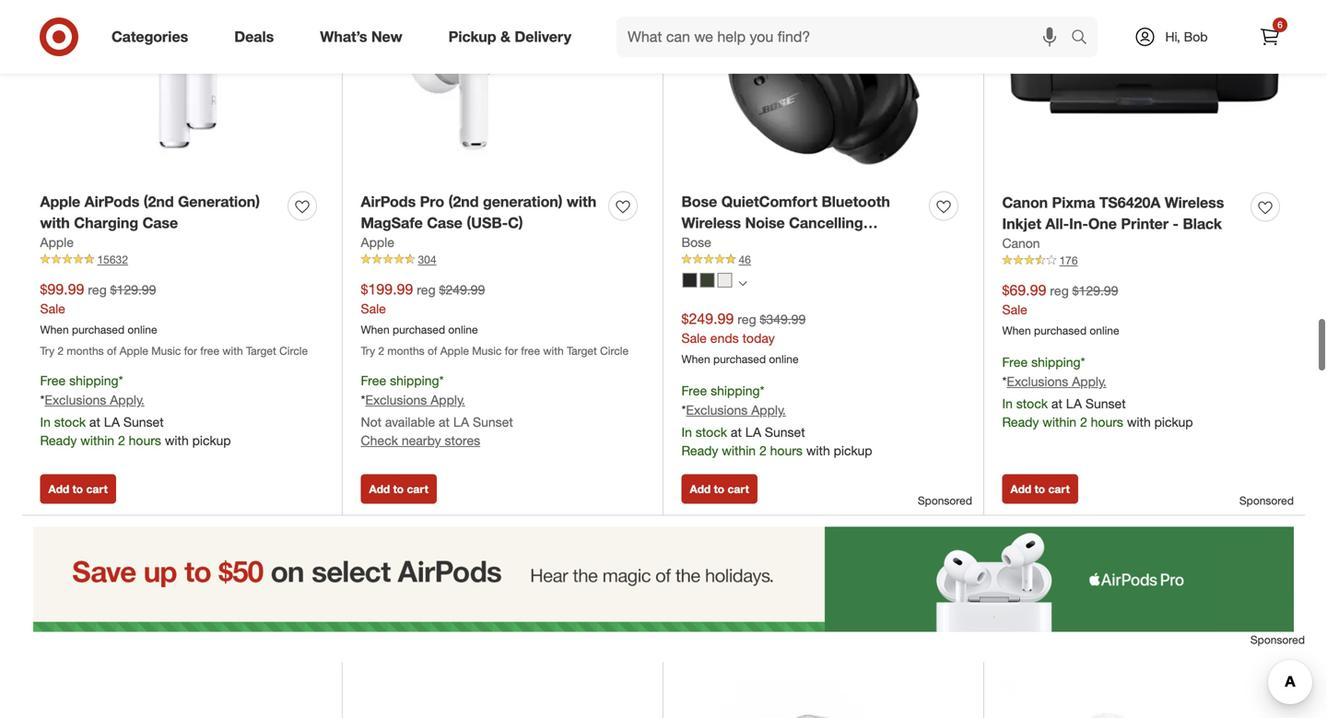 Task type: vqa. For each thing, say whether or not it's contained in the screenshot.
Sign
no



Task type: locate. For each thing, give the bounding box(es) containing it.
when for $69.99
[[1003, 324, 1031, 338]]

when down $99.99
[[40, 323, 69, 337]]

months down $99.99
[[67, 344, 104, 358]]

sale inside $99.99 reg $129.99 sale when purchased online try 2 months of apple music for free with target circle
[[40, 301, 65, 317]]

purchased down ends
[[714, 352, 766, 366]]

1 horizontal spatial $249.99
[[682, 310, 734, 328]]

$249.99 up ends
[[682, 310, 734, 328]]

1 add to cart from the left
[[48, 482, 108, 496]]

sunset
[[1086, 395, 1126, 412], [123, 414, 164, 430], [473, 414, 513, 430], [765, 424, 805, 440]]

1 (2nd from the left
[[144, 193, 174, 211]]

4 to from the left
[[1035, 482, 1046, 496]]

target inside $99.99 reg $129.99 sale when purchased online try 2 months of apple music for free with target circle
[[246, 344, 276, 358]]

of
[[107, 344, 117, 358], [428, 344, 437, 358]]

2 horizontal spatial in
[[1003, 395, 1013, 412]]

for down 15632 link
[[184, 344, 197, 358]]

inkjet
[[1003, 215, 1042, 233]]

1 horizontal spatial target
[[567, 344, 597, 358]]

free
[[200, 344, 220, 358], [521, 344, 540, 358]]

1 horizontal spatial $129.99
[[1073, 282, 1119, 299]]

airpods inside airpods pro (2nd generation) with magsafe case (usb‑c)
[[361, 193, 416, 211]]

(2nd inside airpods pro (2nd generation) with magsafe case (usb‑c)
[[449, 193, 479, 211]]

0 horizontal spatial $249.99
[[439, 281, 485, 298]]

2 (2nd from the left
[[449, 193, 479, 211]]

1 vertical spatial bose
[[682, 234, 712, 250]]

(2nd
[[144, 193, 174, 211], [449, 193, 479, 211]]

case inside apple airpods (2nd generation) with charging case
[[143, 214, 178, 232]]

304
[[418, 253, 437, 267]]

$129.99
[[110, 281, 156, 298], [1073, 282, 1119, 299]]

2 horizontal spatial ready
[[1003, 414, 1039, 430]]

2 try from the left
[[361, 344, 375, 358]]

4 add to cart button from the left
[[1003, 474, 1079, 504]]

1 add to cart button from the left
[[40, 474, 116, 504]]

$129.99 inside $99.99 reg $129.99 sale when purchased online try 2 months of apple music for free with target circle
[[110, 281, 156, 298]]

try
[[40, 344, 54, 358], [361, 344, 375, 358]]

black
[[1183, 215, 1223, 233]]

0 horizontal spatial try
[[40, 344, 54, 358]]

when
[[40, 323, 69, 337], [361, 323, 390, 337], [1003, 324, 1031, 338], [682, 352, 711, 366]]

add to cart for canon pixma ts6420a wireless inkjet all-in-one printer - black
[[1011, 482, 1070, 496]]

2 canon from the top
[[1003, 235, 1040, 251]]

bose inside bose quietcomfort bluetooth wireless noise cancelling headphones
[[682, 193, 718, 211]]

hours
[[1091, 414, 1124, 430], [129, 432, 161, 449], [770, 442, 803, 459]]

purchased inside $199.99 reg $249.99 sale when purchased online try 2 months of apple music for free with target circle
[[393, 323, 445, 337]]

categories link
[[96, 17, 211, 57]]

online inside $199.99 reg $249.99 sale when purchased online try 2 months of apple music for free with target circle
[[448, 323, 478, 337]]

free for $199.99
[[521, 344, 540, 358]]

1 horizontal spatial stock
[[696, 424, 727, 440]]

2 to from the left
[[393, 482, 404, 496]]

$249.99 reg $349.99 sale ends today when purchased online
[[682, 310, 806, 366]]

What can we help you find? suggestions appear below search field
[[617, 17, 1076, 57]]

$129.99 down 15632
[[110, 281, 156, 298]]

2 for from the left
[[505, 344, 518, 358]]

1 circle from the left
[[279, 344, 308, 358]]

free inside $99.99 reg $129.99 sale when purchased online try 2 months of apple music for free with target circle
[[200, 344, 220, 358]]

bose for bose quietcomfort bluetooth wireless noise cancelling headphones
[[682, 193, 718, 211]]

sale down $99.99
[[40, 301, 65, 317]]

0 vertical spatial wireless
[[1165, 194, 1225, 212]]

2 apple link from the left
[[361, 233, 395, 252]]

airpods up charging
[[84, 193, 139, 211]]

reg down the 176
[[1050, 282, 1069, 299]]

try inside $199.99 reg $249.99 sale when purchased online try 2 months of apple music for free with target circle
[[361, 344, 375, 358]]

reg inside the $69.99 reg $129.99 sale when purchased online
[[1050, 282, 1069, 299]]

sale inside $199.99 reg $249.99 sale when purchased online try 2 months of apple music for free with target circle
[[361, 301, 386, 317]]

shipping inside free shipping * * exclusions apply. not available at la sunset check nearby stores
[[390, 373, 439, 389]]

*
[[1081, 354, 1086, 370], [119, 373, 123, 389], [439, 373, 444, 389], [1003, 373, 1007, 389], [760, 383, 765, 399], [40, 392, 45, 408], [361, 392, 365, 408], [682, 402, 686, 418]]

1 airpods from the left
[[84, 193, 139, 211]]

case down pro
[[427, 214, 463, 232]]

1 horizontal spatial hours
[[770, 442, 803, 459]]

airpods pro (2nd generation) with magsafe case (usb‑c)
[[361, 193, 597, 232]]

bose up the black "image"
[[682, 234, 712, 250]]

try for $199.99
[[361, 344, 375, 358]]

$129.99 down the 176
[[1073, 282, 1119, 299]]

2 music from the left
[[472, 344, 502, 358]]

pickup
[[1155, 414, 1194, 430], [192, 432, 231, 449], [834, 442, 873, 459]]

15632
[[97, 253, 128, 267]]

for inside $99.99 reg $129.99 sale when purchased online try 2 months of apple music for free with target circle
[[184, 344, 197, 358]]

at inside free shipping * * exclusions apply. not available at la sunset check nearby stores
[[439, 414, 450, 430]]

0 horizontal spatial circle
[[279, 344, 308, 358]]

3 add from the left
[[690, 482, 711, 496]]

free shipping * * exclusions apply. in stock at  la sunset ready within 2 hours with pickup
[[1003, 354, 1194, 430], [40, 373, 231, 449], [682, 383, 873, 459]]

free inside $199.99 reg $249.99 sale when purchased online try 2 months of apple music for free with target circle
[[521, 344, 540, 358]]

1 horizontal spatial try
[[361, 344, 375, 358]]

deals
[[234, 28, 274, 46]]

online down 304 link at the left top
[[448, 323, 478, 337]]

2 target from the left
[[567, 344, 597, 358]]

1 add from the left
[[48, 482, 69, 496]]

$129.99 for $99.99
[[110, 281, 156, 298]]

what's
[[320, 28, 367, 46]]

free down the $249.99 reg $349.99 sale ends today when purchased online
[[682, 383, 707, 399]]

free
[[1003, 354, 1028, 370], [40, 373, 66, 389], [361, 373, 387, 389], [682, 383, 707, 399]]

one
[[1089, 215, 1117, 233]]

-
[[1173, 215, 1179, 233]]

canon up the inkjet
[[1003, 194, 1048, 212]]

1 to from the left
[[72, 482, 83, 496]]

sale for $99.99
[[40, 301, 65, 317]]

airpods inside apple airpods (2nd generation) with charging case
[[84, 193, 139, 211]]

2 months from the left
[[388, 344, 425, 358]]

1 horizontal spatial in
[[682, 424, 692, 440]]

to for airpods pro (2nd generation) with magsafe case (usb‑c)
[[393, 482, 404, 496]]

hi,
[[1166, 29, 1181, 45]]

reg
[[88, 281, 107, 298], [417, 281, 436, 298], [1050, 282, 1069, 299], [738, 311, 757, 327]]

2 add from the left
[[369, 482, 390, 496]]

1 horizontal spatial ready
[[682, 442, 719, 459]]

sale left ends
[[682, 330, 707, 346]]

case for airpods
[[143, 214, 178, 232]]

all colors element
[[739, 277, 747, 288]]

wireless inside canon pixma ts6420a wireless inkjet all-in-one printer - black
[[1165, 194, 1225, 212]]

1 horizontal spatial music
[[472, 344, 502, 358]]

stock for $249.99
[[696, 424, 727, 440]]

all colors image
[[739, 280, 747, 288]]

1 horizontal spatial pickup
[[834, 442, 873, 459]]

case
[[143, 214, 178, 232], [427, 214, 463, 232]]

2 cart from the left
[[407, 482, 429, 496]]

0 horizontal spatial wireless
[[682, 214, 741, 232]]

2 bose from the top
[[682, 234, 712, 250]]

when down $199.99
[[361, 323, 390, 337]]

0 horizontal spatial apple link
[[40, 233, 74, 252]]

online down today
[[769, 352, 799, 366]]

free shipping * * exclusions apply. in stock at  la sunset ready within 2 hours with pickup for $249.99
[[682, 383, 873, 459]]

2 add to cart button from the left
[[361, 474, 437, 504]]

1 horizontal spatial free
[[521, 344, 540, 358]]

$249.99
[[439, 281, 485, 298], [682, 310, 734, 328]]

(2nd right pro
[[449, 193, 479, 211]]

bose quietcomfort bluetooth wireless noise cancelling headphones
[[682, 193, 890, 253]]

2 horizontal spatial pickup
[[1155, 414, 1194, 430]]

exclusions inside free shipping * * exclusions apply. not available at la sunset check nearby stores
[[365, 392, 427, 408]]

canon inside canon pixma ts6420a wireless inkjet all-in-one printer - black
[[1003, 194, 1048, 212]]

0 horizontal spatial in
[[40, 414, 51, 430]]

$69.99
[[1003, 281, 1047, 299]]

1 for from the left
[[184, 344, 197, 358]]

wireless inside bose quietcomfort bluetooth wireless noise cancelling headphones
[[682, 214, 741, 232]]

1 canon from the top
[[1003, 194, 1048, 212]]

purchased inside the $69.99 reg $129.99 sale when purchased online
[[1034, 324, 1087, 338]]

music inside $99.99 reg $129.99 sale when purchased online try 2 months of apple music for free with target circle
[[151, 344, 181, 358]]

add to cart
[[48, 482, 108, 496], [369, 482, 429, 496], [690, 482, 749, 496], [1011, 482, 1070, 496]]

bose quietcomfort bluetooth wireless noise cancelling headphones link
[[682, 191, 922, 253]]

free inside free shipping * * exclusions apply. not available at la sunset check nearby stores
[[361, 373, 387, 389]]

0 horizontal spatial target
[[246, 344, 276, 358]]

1 horizontal spatial for
[[505, 344, 518, 358]]

reg down the 304
[[417, 281, 436, 298]]

deals link
[[219, 17, 297, 57]]

apple link for apple airpods (2nd generation) with charging case
[[40, 233, 74, 252]]

within
[[1043, 414, 1077, 430], [80, 432, 114, 449], [722, 442, 756, 459]]

1 horizontal spatial circle
[[600, 344, 629, 358]]

pickup for $249.99
[[834, 442, 873, 459]]

0 horizontal spatial $129.99
[[110, 281, 156, 298]]

canon for canon
[[1003, 235, 1040, 251]]

music for $199.99
[[472, 344, 502, 358]]

4 cart from the left
[[1049, 482, 1070, 496]]

months
[[67, 344, 104, 358], [388, 344, 425, 358]]

canon down the inkjet
[[1003, 235, 1040, 251]]

$129.99 inside the $69.99 reg $129.99 sale when purchased online
[[1073, 282, 1119, 299]]

$99.99
[[40, 280, 84, 298]]

for for $199.99
[[505, 344, 518, 358]]

1 bose from the top
[[682, 193, 718, 211]]

1 music from the left
[[151, 344, 181, 358]]

bob
[[1184, 29, 1208, 45]]

1 horizontal spatial case
[[427, 214, 463, 232]]

2 airpods from the left
[[361, 193, 416, 211]]

2 horizontal spatial free shipping * * exclusions apply. in stock at  la sunset ready within 2 hours with pickup
[[1003, 354, 1194, 430]]

1 case from the left
[[143, 214, 178, 232]]

1 horizontal spatial wireless
[[1165, 194, 1225, 212]]

generation)
[[483, 193, 563, 211]]

purchased
[[72, 323, 125, 337], [393, 323, 445, 337], [1034, 324, 1087, 338], [714, 352, 766, 366]]

1 vertical spatial $249.99
[[682, 310, 734, 328]]

purchased for $99.99
[[72, 323, 125, 337]]

3 add to cart button from the left
[[682, 474, 758, 504]]

when inside the $69.99 reg $129.99 sale when purchased online
[[1003, 324, 1031, 338]]

with
[[567, 193, 597, 211], [40, 214, 70, 232], [223, 344, 243, 358], [543, 344, 564, 358], [1127, 414, 1151, 430], [165, 432, 189, 449], [807, 442, 830, 459]]

sale down $199.99
[[361, 301, 386, 317]]

add to cart button for airpods pro (2nd generation) with magsafe case (usb‑c)
[[361, 474, 437, 504]]

reg inside the $249.99 reg $349.99 sale ends today when purchased online
[[738, 311, 757, 327]]

circle
[[279, 344, 308, 358], [600, 344, 629, 358]]

46
[[739, 253, 751, 267]]

apple link
[[40, 233, 74, 252], [361, 233, 395, 252]]

music for $99.99
[[151, 344, 181, 358]]

wireless
[[1165, 194, 1225, 212], [682, 214, 741, 232]]

online inside the $69.99 reg $129.99 sale when purchased online
[[1090, 324, 1120, 338]]

target for apple airpods (2nd generation) with charging case
[[246, 344, 276, 358]]

when down $69.99
[[1003, 324, 1031, 338]]

sale
[[40, 301, 65, 317], [361, 301, 386, 317], [1003, 302, 1028, 318], [682, 330, 707, 346]]

0 horizontal spatial music
[[151, 344, 181, 358]]

case up 15632 link
[[143, 214, 178, 232]]

online down 176 link
[[1090, 324, 1120, 338]]

reg up today
[[738, 311, 757, 327]]

ts6420a
[[1100, 194, 1161, 212]]

bose quietcomfort bluetooth wireless noise cancelling headphones image
[[682, 0, 966, 181], [682, 0, 966, 181]]

3 add to cart from the left
[[690, 482, 749, 496]]

bose up bose link
[[682, 193, 718, 211]]

1 horizontal spatial within
[[722, 442, 756, 459]]

1 cart from the left
[[86, 482, 108, 496]]

6
[[1278, 19, 1283, 30]]

circle inside $99.99 reg $129.99 sale when purchased online try 2 months of apple music for free with target circle
[[279, 344, 308, 358]]

online inside $99.99 reg $129.99 sale when purchased online try 2 months of apple music for free with target circle
[[128, 323, 157, 337]]

2 circle from the left
[[600, 344, 629, 358]]

generation)
[[178, 193, 260, 211]]

3 cart from the left
[[728, 482, 749, 496]]

black image
[[683, 273, 697, 288]]

2 horizontal spatial stock
[[1017, 395, 1048, 412]]

wireless up black on the top right
[[1165, 194, 1225, 212]]

for down 304 link at the left top
[[505, 344, 518, 358]]

try for $99.99
[[40, 344, 54, 358]]

0 vertical spatial canon
[[1003, 194, 1048, 212]]

1 horizontal spatial apple link
[[361, 233, 395, 252]]

1 horizontal spatial months
[[388, 344, 425, 358]]

pickup
[[449, 28, 497, 46]]

within for $69.99
[[1043, 414, 1077, 430]]

months inside $99.99 reg $129.99 sale when purchased online try 2 months of apple music for free with target circle
[[67, 344, 104, 358]]

online for $69.99
[[1090, 324, 1120, 338]]

of inside $99.99 reg $129.99 sale when purchased online try 2 months of apple music for free with target circle
[[107, 344, 117, 358]]

apple airpods (2nd generation) with charging case image
[[40, 0, 324, 181], [40, 0, 324, 181]]

exclusions
[[1007, 373, 1069, 389], [45, 392, 106, 408], [365, 392, 427, 408], [686, 402, 748, 418]]

1 horizontal spatial airpods
[[361, 193, 416, 211]]

1 free from the left
[[200, 344, 220, 358]]

0 horizontal spatial case
[[143, 214, 178, 232]]

reg inside $199.99 reg $249.99 sale when purchased online try 2 months of apple music for free with target circle
[[417, 281, 436, 298]]

with inside apple airpods (2nd generation) with charging case
[[40, 214, 70, 232]]

2 add to cart from the left
[[369, 482, 429, 496]]

wireless for bose quietcomfort bluetooth wireless noise cancelling headphones
[[682, 214, 741, 232]]

try down $99.99
[[40, 344, 54, 358]]

la inside free shipping * * exclusions apply. not available at la sunset check nearby stores
[[453, 414, 469, 430]]

1 vertical spatial canon
[[1003, 235, 1040, 251]]

cart for apple airpods (2nd generation) with charging case
[[86, 482, 108, 496]]

sale down $69.99
[[1003, 302, 1028, 318]]

target
[[246, 344, 276, 358], [567, 344, 597, 358]]

canon pixma ts6420a wireless inkjet all-in-one printer - black
[[1003, 194, 1225, 233]]

for
[[184, 344, 197, 358], [505, 344, 518, 358]]

meta quest 2: advanced all-in-one virtual reality headset - 128gb image
[[682, 680, 966, 718], [682, 680, 966, 718]]

1 horizontal spatial (2nd
[[449, 193, 479, 211]]

ready for $69.99
[[1003, 414, 1039, 430]]

1 vertical spatial wireless
[[682, 214, 741, 232]]

free up not
[[361, 373, 387, 389]]

of inside $199.99 reg $249.99 sale when purchased online try 2 months of apple music for free with target circle
[[428, 344, 437, 358]]

purchased inside $99.99 reg $129.99 sale when purchased online try 2 months of apple music for free with target circle
[[72, 323, 125, 337]]

176 link
[[1003, 253, 1288, 269]]

2 of from the left
[[428, 344, 437, 358]]

nearby
[[402, 432, 441, 449]]

(2nd inside apple airpods (2nd generation) with charging case
[[144, 193, 174, 211]]

airpods pro (2nd generation) with magsafe case (usb‑c) image
[[361, 0, 645, 181], [361, 0, 645, 181]]

0 horizontal spatial months
[[67, 344, 104, 358]]

reg inside $99.99 reg $129.99 sale when purchased online try 2 months of apple music for free with target circle
[[88, 281, 107, 298]]

of up free shipping * * exclusions apply. not available at la sunset check nearby stores on the bottom left
[[428, 344, 437, 358]]

apple airpods (2nd generation) with charging case link
[[40, 191, 281, 233]]

purchased inside the $249.99 reg $349.99 sale ends today when purchased online
[[714, 352, 766, 366]]

0 horizontal spatial airpods
[[84, 193, 139, 211]]

0 horizontal spatial free
[[200, 344, 220, 358]]

when inside $99.99 reg $129.99 sale when purchased online try 2 months of apple music for free with target circle
[[40, 323, 69, 337]]

$99.99 reg $129.99 sale when purchased online try 2 months of apple music for free with target circle
[[40, 280, 308, 358]]

2 free from the left
[[521, 344, 540, 358]]

circle inside $199.99 reg $249.99 sale when purchased online try 2 months of apple music for free with target circle
[[600, 344, 629, 358]]

(2nd for generation)
[[144, 193, 174, 211]]

hi, bob
[[1166, 29, 1208, 45]]

new
[[371, 28, 403, 46]]

airpods up magsafe
[[361, 193, 416, 211]]

of down 15632
[[107, 344, 117, 358]]

ready
[[1003, 414, 1039, 430], [40, 432, 77, 449], [682, 442, 719, 459]]

0 horizontal spatial (2nd
[[144, 193, 174, 211]]

online down 15632
[[128, 323, 157, 337]]

sale inside the $69.99 reg $129.99 sale when purchased online
[[1003, 302, 1028, 318]]

add for airpods pro (2nd generation) with magsafe case (usb‑c)
[[369, 482, 390, 496]]

$249.99 down 304 link at the left top
[[439, 281, 485, 298]]

to
[[72, 482, 83, 496], [393, 482, 404, 496], [714, 482, 725, 496], [1035, 482, 1046, 496]]

canon pixma ts6420a wireless inkjet all-in-one printer - black image
[[1003, 0, 1288, 182], [1003, 0, 1288, 182]]

0 horizontal spatial pickup
[[192, 432, 231, 449]]

2
[[58, 344, 64, 358], [378, 344, 385, 358], [1081, 414, 1088, 430], [118, 432, 125, 449], [760, 442, 767, 459]]

reg down 15632
[[88, 281, 107, 298]]

1 horizontal spatial free shipping * * exclusions apply. in stock at  la sunset ready within 2 hours with pickup
[[682, 383, 873, 459]]

purchased down $199.99
[[393, 323, 445, 337]]

cart for airpods pro (2nd generation) with magsafe case (usb‑c)
[[407, 482, 429, 496]]

all-
[[1046, 215, 1070, 233]]

at
[[1052, 395, 1063, 412], [89, 414, 100, 430], [439, 414, 450, 430], [731, 424, 742, 440]]

1 target from the left
[[246, 344, 276, 358]]

bose
[[682, 193, 718, 211], [682, 234, 712, 250]]

apple link up $99.99
[[40, 233, 74, 252]]

try down $199.99
[[361, 344, 375, 358]]

months down $199.99
[[388, 344, 425, 358]]

1 of from the left
[[107, 344, 117, 358]]

canon for canon pixma ts6420a wireless inkjet all-in-one printer - black
[[1003, 194, 1048, 212]]

3 to from the left
[[714, 482, 725, 496]]

search
[[1063, 30, 1107, 48]]

for inside $199.99 reg $249.99 sale when purchased online try 2 months of apple music for free with target circle
[[505, 344, 518, 358]]

when inside $199.99 reg $249.99 sale when purchased online try 2 months of apple music for free with target circle
[[361, 323, 390, 337]]

1 horizontal spatial of
[[428, 344, 437, 358]]

add to cart button for apple airpods (2nd generation) with charging case
[[40, 474, 116, 504]]

online for $199.99
[[448, 323, 478, 337]]

add for apple airpods (2nd generation) with charging case
[[48, 482, 69, 496]]

in-
[[1070, 215, 1089, 233]]

when down the black "image"
[[682, 352, 711, 366]]

try inside $99.99 reg $129.99 sale when purchased online try 2 months of apple music for free with target circle
[[40, 344, 54, 358]]

(2nd left generation)
[[144, 193, 174, 211]]

what's new
[[320, 28, 403, 46]]

wireless up bose link
[[682, 214, 741, 232]]

free down the $69.99 reg $129.99 sale when purchased online
[[1003, 354, 1028, 370]]

2 horizontal spatial hours
[[1091, 414, 1124, 430]]

airpods (3rd generation) with lightning charging case image
[[1003, 680, 1288, 718], [1003, 680, 1288, 718]]

case inside airpods pro (2nd generation) with magsafe case (usb‑c)
[[427, 214, 463, 232]]

airpods
[[84, 193, 139, 211], [361, 193, 416, 211]]

la
[[1066, 395, 1082, 412], [104, 414, 120, 430], [453, 414, 469, 430], [746, 424, 762, 440]]

music inside $199.99 reg $249.99 sale when purchased online try 2 months of apple music for free with target circle
[[472, 344, 502, 358]]

apply. inside free shipping * * exclusions apply. not available at la sunset check nearby stores
[[431, 392, 465, 408]]

1 try from the left
[[40, 344, 54, 358]]

cart for canon pixma ts6420a wireless inkjet all-in-one printer - black
[[1049, 482, 1070, 496]]

2 horizontal spatial within
[[1043, 414, 1077, 430]]

add to cart for bose quietcomfort bluetooth wireless noise cancelling headphones
[[690, 482, 749, 496]]

sale inside the $249.99 reg $349.99 sale ends today when purchased online
[[682, 330, 707, 346]]

1 apple link from the left
[[40, 233, 74, 252]]

0 vertical spatial $249.99
[[439, 281, 485, 298]]

0 horizontal spatial of
[[107, 344, 117, 358]]

4 add to cart from the left
[[1011, 482, 1070, 496]]

0 horizontal spatial for
[[184, 344, 197, 358]]

1 months from the left
[[67, 344, 104, 358]]

2 case from the left
[[427, 214, 463, 232]]

purchased down $69.99
[[1034, 324, 1087, 338]]

apple link down magsafe
[[361, 233, 395, 252]]

purchased down $99.99
[[72, 323, 125, 337]]

purchased for $69.99
[[1034, 324, 1087, 338]]

target inside $199.99 reg $249.99 sale when purchased online try 2 months of apple music for free with target circle
[[567, 344, 597, 358]]

shipping
[[1032, 354, 1081, 370], [69, 373, 119, 389], [390, 373, 439, 389], [711, 383, 760, 399]]

4 add from the left
[[1011, 482, 1032, 496]]

in
[[1003, 395, 1013, 412], [40, 414, 51, 430], [682, 424, 692, 440]]

months for $199.99
[[388, 344, 425, 358]]

0 vertical spatial bose
[[682, 193, 718, 211]]

months inside $199.99 reg $249.99 sale when purchased online try 2 months of apple music for free with target circle
[[388, 344, 425, 358]]

to for canon pixma ts6420a wireless inkjet all-in-one printer - black
[[1035, 482, 1046, 496]]

music
[[151, 344, 181, 358], [472, 344, 502, 358]]

within for $249.99
[[722, 442, 756, 459]]

add to cart button
[[40, 474, 116, 504], [361, 474, 437, 504], [682, 474, 758, 504], [1003, 474, 1079, 504]]



Task type: describe. For each thing, give the bounding box(es) containing it.
apple inside apple airpods (2nd generation) with charging case
[[40, 193, 80, 211]]

case for pro
[[427, 214, 463, 232]]

cart for bose quietcomfort bluetooth wireless noise cancelling headphones
[[728, 482, 749, 496]]

2 inside $99.99 reg $129.99 sale when purchased online try 2 months of apple music for free with target circle
[[58, 344, 64, 358]]

pickup for $69.99
[[1155, 414, 1194, 430]]

0 horizontal spatial ready
[[40, 432, 77, 449]]

circle for airpods pro (2nd generation) with magsafe case (usb‑c)
[[600, 344, 629, 358]]

magsafe
[[361, 214, 423, 232]]

with inside $99.99 reg $129.99 sale when purchased online try 2 months of apple music for free with target circle
[[223, 344, 243, 358]]

sponsored for canon pixma ts6420a wireless inkjet all-in-one printer - black
[[1240, 494, 1294, 507]]

pro
[[420, 193, 445, 211]]

0 horizontal spatial stock
[[54, 414, 86, 430]]

free for $99.99
[[200, 344, 220, 358]]

of for $99.99
[[107, 344, 117, 358]]

176
[[1060, 254, 1078, 268]]

in for $249.99
[[682, 424, 692, 440]]

today
[[743, 330, 775, 346]]

when for $99.99
[[40, 323, 69, 337]]

stock for $69.99
[[1017, 395, 1048, 412]]

with inside airpods pro (2nd generation) with magsafe case (usb‑c)
[[567, 193, 597, 211]]

reg for $199.99
[[417, 281, 436, 298]]

reg for $69.99
[[1050, 282, 1069, 299]]

pickup & delivery link
[[433, 17, 595, 57]]

circle for apple airpods (2nd generation) with charging case
[[279, 344, 308, 358]]

free shipping * * exclusions apply. not available at la sunset check nearby stores
[[361, 373, 513, 449]]

hours for $249.99
[[770, 442, 803, 459]]

stores
[[445, 432, 480, 449]]

add for canon pixma ts6420a wireless inkjet all-in-one printer - black
[[1011, 482, 1032, 496]]

$249.99 inside $199.99 reg $249.99 sale when purchased online try 2 months of apple music for free with target circle
[[439, 281, 485, 298]]

add to cart for airpods pro (2nd generation) with magsafe case (usb‑c)
[[369, 482, 429, 496]]

add for bose quietcomfort bluetooth wireless noise cancelling headphones
[[690, 482, 711, 496]]

with inside $199.99 reg $249.99 sale when purchased online try 2 months of apple music for free with target circle
[[543, 344, 564, 358]]

check nearby stores button
[[361, 431, 480, 450]]

when inside the $249.99 reg $349.99 sale ends today when purchased online
[[682, 352, 711, 366]]

$69.99 reg $129.99 sale when purchased online
[[1003, 281, 1120, 338]]

white image
[[718, 273, 732, 288]]

purchased for $199.99
[[393, 323, 445, 337]]

charging
[[74, 214, 138, 232]]

canon link
[[1003, 234, 1040, 253]]

pixma
[[1052, 194, 1096, 212]]

of for $199.99
[[428, 344, 437, 358]]

check
[[361, 432, 398, 449]]

hours for $69.99
[[1091, 414, 1124, 430]]

add to cart button for canon pixma ts6420a wireless inkjet all-in-one printer - black
[[1003, 474, 1079, 504]]

wireless for canon pixma ts6420a wireless inkjet all-in-one printer - black
[[1165, 194, 1225, 212]]

for for $99.99
[[184, 344, 197, 358]]

not
[[361, 414, 382, 430]]

green image
[[700, 273, 715, 288]]

sponsored for bose quietcomfort bluetooth wireless noise cancelling headphones
[[918, 494, 973, 507]]

6 link
[[1250, 17, 1291, 57]]

ends
[[711, 330, 739, 346]]

free down $99.99
[[40, 373, 66, 389]]

$199.99 reg $249.99 sale when purchased online try 2 months of apple music for free with target circle
[[361, 280, 629, 358]]

apple link for airpods pro (2nd generation) with magsafe case (usb‑c)
[[361, 233, 395, 252]]

apple inside $199.99 reg $249.99 sale when purchased online try 2 months of apple music for free with target circle
[[440, 344, 469, 358]]

sale for $69.99
[[1003, 302, 1028, 318]]

free shipping * * exclusions apply. in stock at  la sunset ready within 2 hours with pickup for $69.99
[[1003, 354, 1194, 430]]

to for bose quietcomfort bluetooth wireless noise cancelling headphones
[[714, 482, 725, 496]]

reg for $249.99
[[738, 311, 757, 327]]

months for $99.99
[[67, 344, 104, 358]]

categories
[[112, 28, 188, 46]]

46 link
[[682, 252, 966, 268]]

online inside the $249.99 reg $349.99 sale ends today when purchased online
[[769, 352, 799, 366]]

headphones
[[682, 235, 770, 253]]

bluetooth
[[822, 193, 890, 211]]

(2nd for generation)
[[449, 193, 479, 211]]

canon pixma ts6420a wireless inkjet all-in-one printer - black link
[[1003, 192, 1244, 234]]

airpods pro (2nd generation) with magsafe case (usb‑c) link
[[361, 191, 602, 233]]

0 horizontal spatial within
[[80, 432, 114, 449]]

apple inside $99.99 reg $129.99 sale when purchased online try 2 months of apple music for free with target circle
[[120, 344, 148, 358]]

cancelling
[[789, 214, 864, 232]]

0 horizontal spatial free shipping * * exclusions apply. in stock at  la sunset ready within 2 hours with pickup
[[40, 373, 231, 449]]

search button
[[1063, 17, 1107, 61]]

$249.99 inside the $249.99 reg $349.99 sale ends today when purchased online
[[682, 310, 734, 328]]

printer
[[1121, 215, 1169, 233]]

in for $69.99
[[1003, 395, 1013, 412]]

$129.99 for $69.99
[[1073, 282, 1119, 299]]

target for airpods pro (2nd generation) with magsafe case (usb‑c)
[[567, 344, 597, 358]]

sale for $249.99
[[682, 330, 707, 346]]

$349.99
[[760, 311, 806, 327]]

bose link
[[682, 233, 712, 252]]

2 inside $199.99 reg $249.99 sale when purchased online try 2 months of apple music for free with target circle
[[378, 344, 385, 358]]

available
[[385, 414, 435, 430]]

reg for $99.99
[[88, 281, 107, 298]]

304 link
[[361, 252, 645, 268]]

add to cart for apple airpods (2nd generation) with charging case
[[48, 482, 108, 496]]

pickup & delivery
[[449, 28, 572, 46]]

15632 link
[[40, 252, 324, 268]]

bose for bose
[[682, 234, 712, 250]]

0 horizontal spatial hours
[[129, 432, 161, 449]]

delivery
[[515, 28, 572, 46]]

add to cart button for bose quietcomfort bluetooth wireless noise cancelling headphones
[[682, 474, 758, 504]]

sale for $199.99
[[361, 301, 386, 317]]

apple airpods (2nd generation) with charging case
[[40, 193, 260, 232]]

sunset inside free shipping * * exclusions apply. not available at la sunset check nearby stores
[[473, 414, 513, 430]]

noise
[[745, 214, 785, 232]]

(usb‑c)
[[467, 214, 523, 232]]

advertisement region
[[22, 527, 1305, 632]]

quietcomfort
[[722, 193, 818, 211]]

what's new link
[[304, 17, 426, 57]]

&
[[501, 28, 511, 46]]

$199.99
[[361, 280, 413, 298]]

online for $99.99
[[128, 323, 157, 337]]

to for apple airpods (2nd generation) with charging case
[[72, 482, 83, 496]]

when for $199.99
[[361, 323, 390, 337]]

ready for $249.99
[[682, 442, 719, 459]]



